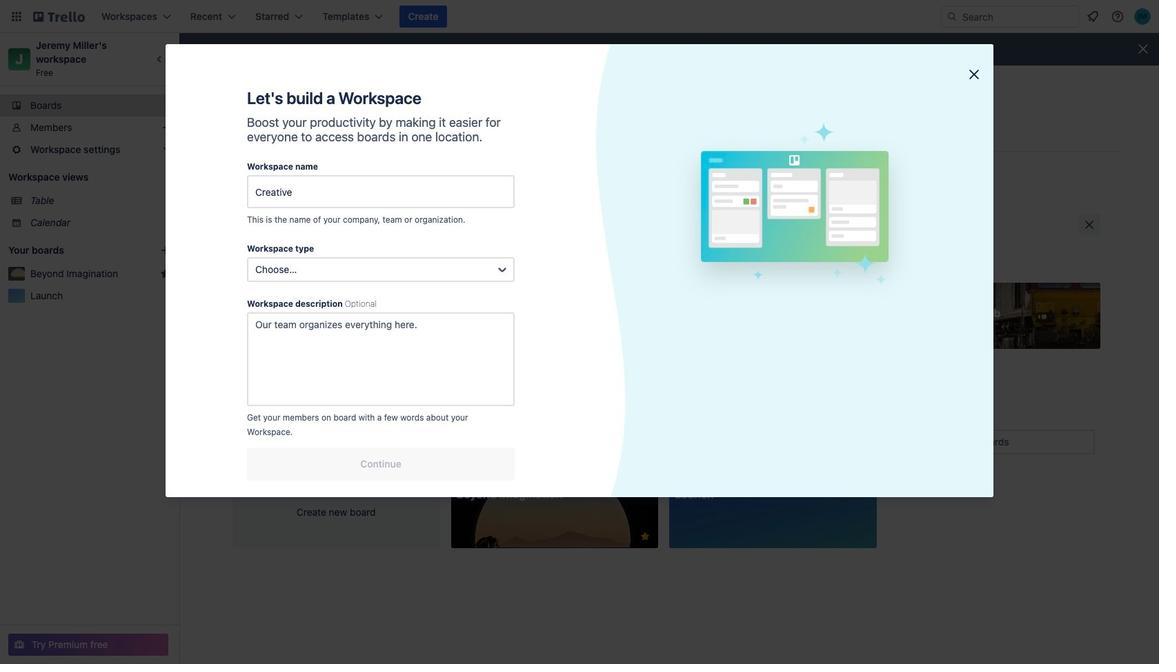 Task type: vqa. For each thing, say whether or not it's contained in the screenshot.
open information menu image
yes



Task type: locate. For each thing, give the bounding box(es) containing it.
0 notifications image
[[1085, 8, 1102, 25]]

your boards with 2 items element
[[8, 242, 139, 259]]

starred icon image
[[160, 269, 171, 280]]

workspace navigation collapse icon image
[[150, 50, 170, 69]]

Search field
[[958, 6, 1079, 27]]



Task type: describe. For each thing, give the bounding box(es) containing it.
jeremy miller (jeremymiller198) image
[[1135, 8, 1151, 25]]

open information menu image
[[1111, 10, 1125, 23]]

Our team organizes everything here. text field
[[247, 313, 515, 407]]

primary element
[[0, 0, 1160, 33]]

add board image
[[160, 245, 171, 256]]

search image
[[947, 11, 958, 22]]

Taco's Co. text field
[[247, 175, 515, 208]]

Search boards text field
[[923, 430, 1096, 455]]



